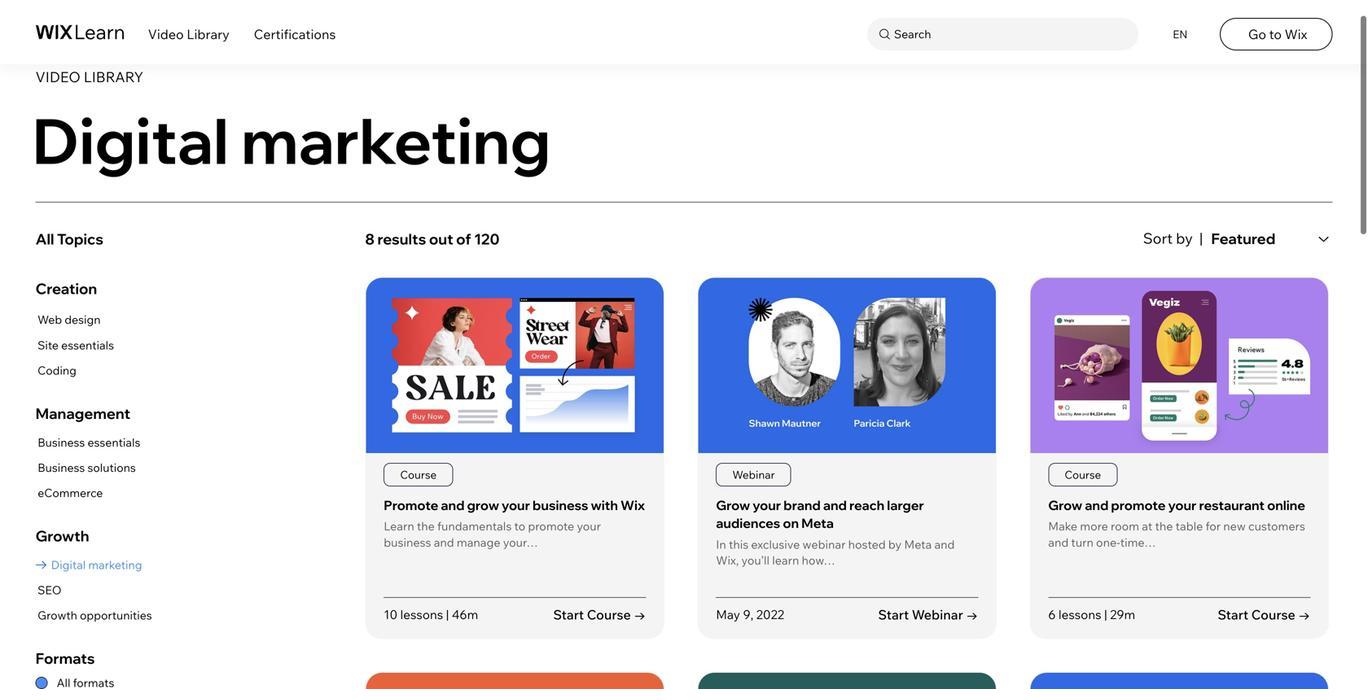 Task type: locate. For each thing, give the bounding box(es) containing it.
results
[[378, 247, 426, 266]]

1 vertical spatial digital
[[51, 575, 86, 589]]

0 horizontal spatial to
[[514, 536, 525, 551]]

start for reach
[[878, 624, 909, 640]]

business for business essentials
[[38, 453, 85, 467]]

1 horizontal spatial to
[[1269, 26, 1282, 42]]

essentials up solutions
[[88, 453, 140, 467]]

0 horizontal spatial wix
[[621, 515, 645, 531]]

1 horizontal spatial promote
[[1111, 515, 1166, 531]]

essentials
[[61, 355, 114, 370], [88, 453, 140, 467]]

1 lessons from the left
[[400, 625, 443, 640]]

lessons for promote
[[400, 625, 443, 640]]

business up business solutions
[[38, 453, 85, 467]]

to
[[1269, 26, 1282, 42], [514, 536, 525, 551]]

2 start course → from the left
[[1218, 624, 1311, 640]]

0 horizontal spatial business
[[384, 553, 431, 567]]

1 horizontal spatial start course →
[[1218, 624, 1311, 640]]

1 business from the top
[[38, 453, 85, 467]]

web design
[[38, 330, 101, 344]]

exclusive
[[751, 555, 800, 569]]

|
[[1200, 246, 1203, 265], [446, 625, 449, 640], [1104, 625, 1107, 640]]

start for restaurant
[[1218, 624, 1249, 640]]

0 vertical spatial webinar
[[733, 486, 775, 499]]

0 vertical spatial to
[[1269, 26, 1282, 42]]

1 horizontal spatial |
[[1104, 625, 1107, 640]]

1 vertical spatial webinar
[[912, 624, 963, 640]]

turn
[[1071, 553, 1094, 567]]

2 horizontal spatial →
[[1299, 624, 1311, 640]]

essentials inside "list item"
[[88, 453, 140, 467]]

larger
[[887, 515, 924, 531]]

1 grow from the left
[[716, 515, 750, 531]]

grow inside grow your brand and reach larger audiences on meta in this exclusive webinar hosted by meta and wix, you'll learn how…
[[716, 515, 750, 531]]

2 lessons from the left
[[1059, 625, 1102, 640]]

1 horizontal spatial start course → button
[[1218, 623, 1311, 642]]

to inside promote and grow your business with wix learn the fundamentals to promote your business and manage your…
[[514, 536, 525, 551]]

9,
[[743, 625, 754, 640]]

wix,
[[716, 571, 739, 585]]

2 grow from the left
[[1048, 515, 1083, 531]]

grow
[[716, 515, 750, 531], [1048, 515, 1083, 531]]

sort by  |
[[1143, 246, 1203, 265]]

business inside list item
[[38, 478, 85, 492]]

1 horizontal spatial marketing
[[241, 118, 551, 197]]

grow up make
[[1048, 515, 1083, 531]]

grow for grow your brand and reach larger audiences on meta
[[716, 515, 750, 531]]

1 → from the left
[[634, 624, 646, 640]]

brand
[[784, 515, 821, 531]]

promote up your…
[[528, 536, 574, 551]]

2 horizontal spatial start
[[1218, 624, 1249, 640]]

start inside button
[[878, 624, 909, 640]]

2 start from the left
[[878, 624, 909, 640]]

the right at
[[1155, 536, 1173, 551]]

0 horizontal spatial the
[[417, 536, 435, 551]]

room
[[1111, 536, 1139, 551]]

0 horizontal spatial start course → button
[[553, 623, 646, 642]]

0 horizontal spatial meta
[[802, 533, 834, 549]]

marketing inside digital marketing button
[[88, 575, 142, 589]]

0 vertical spatial wix
[[1285, 26, 1308, 42]]

to right go
[[1269, 26, 1282, 42]]

digital
[[32, 118, 229, 197], [51, 575, 86, 589]]

start course →
[[553, 624, 646, 640], [1218, 624, 1311, 640]]

8 results out of 120
[[365, 247, 500, 266]]

0 horizontal spatial marketing
[[88, 575, 142, 589]]

video
[[148, 26, 184, 42]]

business solutions button
[[36, 475, 140, 496]]

0 horizontal spatial →
[[634, 624, 646, 640]]

1 start course → from the left
[[553, 624, 646, 640]]

list
[[365, 294, 1333, 690], [36, 327, 114, 399], [36, 450, 140, 521], [36, 572, 152, 644]]

meta
[[802, 533, 834, 549], [904, 555, 932, 569]]

course
[[400, 486, 437, 499], [1065, 486, 1101, 499], [587, 624, 631, 640], [1252, 624, 1296, 640]]

lessons right '10'
[[400, 625, 443, 640]]

2022
[[756, 625, 784, 640]]

list containing web design
[[36, 327, 114, 399]]

menu bar
[[0, 0, 1368, 64]]

restaurant
[[1199, 515, 1265, 531]]

list containing digital marketing
[[36, 572, 152, 644]]

more
[[1080, 536, 1108, 551]]

1 the from the left
[[417, 536, 435, 551]]

2 → from the left
[[966, 624, 978, 640]]

library
[[187, 26, 230, 42]]

grow inside grow and promote your restaurant online make more room at the table for new customers and turn one-time…
[[1048, 515, 1083, 531]]

promote
[[1111, 515, 1166, 531], [528, 536, 574, 551]]

start
[[553, 624, 584, 640], [878, 624, 909, 640], [1218, 624, 1249, 640]]

certifications
[[254, 26, 336, 42]]

web design list item
[[36, 327, 114, 348]]

2 start course → button from the left
[[1218, 623, 1311, 642]]

2 business from the top
[[38, 478, 85, 492]]

list item containing grow and promote your restaurant online
[[1030, 294, 1329, 657]]

your up table
[[1168, 515, 1197, 531]]

1 horizontal spatial wix
[[1285, 26, 1308, 42]]

| for wix
[[446, 625, 449, 640]]

0 horizontal spatial start course →
[[553, 624, 646, 640]]

3 → from the left
[[1299, 624, 1311, 640]]

and up fundamentals
[[441, 515, 465, 531]]

0 horizontal spatial promote
[[528, 536, 574, 551]]

0 horizontal spatial webinar
[[733, 486, 775, 499]]

| left 29m at the bottom right of the page
[[1104, 625, 1107, 640]]

and down make
[[1048, 553, 1069, 567]]

to up your…
[[514, 536, 525, 551]]

1 vertical spatial essentials
[[88, 453, 140, 467]]

wix
[[1285, 26, 1308, 42], [621, 515, 645, 531]]

business left with
[[533, 515, 588, 531]]

| for make
[[1104, 625, 1107, 640]]

1 horizontal spatial the
[[1155, 536, 1173, 551]]

digital marketing inside button
[[51, 575, 142, 589]]

2 horizontal spatial |
[[1200, 246, 1203, 265]]

0 horizontal spatial grow
[[716, 515, 750, 531]]

→ for grow your brand and reach larger audiences on meta
[[966, 624, 978, 640]]

start course → for online
[[1218, 624, 1311, 640]]

1 start from the left
[[553, 624, 584, 640]]

solutions
[[88, 478, 136, 492]]

0 horizontal spatial start
[[553, 624, 584, 640]]

promote
[[384, 515, 438, 531]]

0 vertical spatial business
[[533, 515, 588, 531]]

wix right with
[[621, 515, 645, 531]]

essentials for site essentials
[[61, 355, 114, 370]]

your
[[502, 515, 530, 531], [753, 515, 781, 531], [1168, 515, 1197, 531], [577, 536, 601, 551]]

en
[[1173, 27, 1188, 41]]

webinar inside start webinar → button
[[912, 624, 963, 640]]

your…
[[503, 553, 538, 567]]

hosted
[[848, 555, 886, 569]]

topics
[[57, 247, 103, 266]]

1 vertical spatial marketing
[[88, 575, 142, 589]]

→
[[634, 624, 646, 640], [966, 624, 978, 640], [1299, 624, 1311, 640]]

business solutions list item
[[36, 475, 140, 496]]

1 horizontal spatial lessons
[[1059, 625, 1102, 640]]

business
[[38, 453, 85, 467], [38, 478, 85, 492]]

1 vertical spatial wix
[[621, 515, 645, 531]]

29m
[[1110, 625, 1136, 640]]

sort
[[1143, 246, 1173, 265]]

1 horizontal spatial →
[[966, 624, 978, 640]]

list item
[[365, 294, 665, 657], [698, 294, 997, 657], [1030, 294, 1329, 657], [36, 623, 152, 644]]

lessons right 6
[[1059, 625, 1102, 640]]

at
[[1142, 536, 1153, 551]]

1 horizontal spatial start
[[878, 624, 909, 640]]

grow
[[467, 515, 499, 531]]

you'll
[[742, 571, 770, 585]]

start webinar → button
[[878, 623, 978, 642]]

digital marketing
[[32, 118, 551, 197], [51, 575, 142, 589]]

meta up webinar
[[802, 533, 834, 549]]

1 vertical spatial business
[[38, 478, 85, 492]]

→ for grow and promote your restaurant online
[[1299, 624, 1311, 640]]

list containing business essentials
[[36, 450, 140, 521]]

business essentials list item
[[36, 450, 140, 470]]

digital marketing list item
[[36, 572, 152, 593]]

1 start course → button from the left
[[553, 623, 646, 642]]

0 horizontal spatial lessons
[[400, 625, 443, 640]]

1 horizontal spatial meta
[[904, 555, 932, 569]]

your inside grow your brand and reach larger audiences on meta in this exclusive webinar hosted by meta and wix, you'll learn how…
[[753, 515, 781, 531]]

→ inside button
[[966, 624, 978, 640]]

0 horizontal spatial |
[[446, 625, 449, 640]]

business essentials
[[38, 453, 140, 467]]

business
[[533, 515, 588, 531], [384, 553, 431, 567]]

webinar
[[733, 486, 775, 499], [912, 624, 963, 640]]

lessons for grow
[[1059, 625, 1102, 640]]

1 vertical spatial digital marketing
[[51, 575, 142, 589]]

your up audiences
[[753, 515, 781, 531]]

120
[[474, 247, 500, 266]]

grow up audiences
[[716, 515, 750, 531]]

with
[[591, 515, 618, 531]]

business down business essentials "list item"
[[38, 478, 85, 492]]

0 vertical spatial business
[[38, 453, 85, 467]]

digital marketing button
[[36, 572, 152, 593]]

time…
[[1121, 553, 1156, 567]]

all topics button
[[36, 240, 344, 273]]

business down learn
[[384, 553, 431, 567]]

start for business
[[553, 624, 584, 640]]

0 vertical spatial essentials
[[61, 355, 114, 370]]

| left "46m"
[[446, 625, 449, 640]]

formats group
[[36, 667, 344, 690]]

0 vertical spatial digital marketing
[[32, 118, 551, 197]]

0 vertical spatial promote
[[1111, 515, 1166, 531]]

1 vertical spatial promote
[[528, 536, 574, 551]]

meta right the by
[[904, 555, 932, 569]]

for
[[1206, 536, 1221, 551]]

essentials down design
[[61, 355, 114, 370]]

2 the from the left
[[1155, 536, 1173, 551]]

3 start from the left
[[1218, 624, 1249, 640]]

filters navigation
[[36, 240, 344, 690]]

list item containing grow your brand and reach larger audiences on meta
[[698, 294, 997, 657]]

business inside "list item"
[[38, 453, 85, 467]]

business solutions
[[38, 478, 136, 492]]

| right sort
[[1200, 246, 1203, 265]]

your inside grow and promote your restaurant online make more room at the table for new customers and turn one-time…
[[1168, 515, 1197, 531]]

essentials inside list item
[[61, 355, 114, 370]]

1 horizontal spatial webinar
[[912, 624, 963, 640]]

business for business solutions
[[38, 478, 85, 492]]

site essentials button
[[36, 353, 114, 373]]

46m
[[452, 625, 478, 640]]

0 vertical spatial marketing
[[241, 118, 551, 197]]

1 vertical spatial meta
[[904, 555, 932, 569]]

wix right go
[[1285, 26, 1308, 42]]

start course → button for with
[[553, 623, 646, 642]]

1 horizontal spatial grow
[[1048, 515, 1083, 531]]

customers
[[1249, 536, 1306, 551]]

start course → button
[[553, 623, 646, 642], [1218, 623, 1311, 642]]

1 horizontal spatial business
[[533, 515, 588, 531]]

the inside grow and promote your restaurant online make more room at the table for new customers and turn one-time…
[[1155, 536, 1173, 551]]

promote up at
[[1111, 515, 1166, 531]]

0 vertical spatial meta
[[802, 533, 834, 549]]

marketing
[[241, 118, 551, 197], [88, 575, 142, 589]]

webinar
[[803, 555, 846, 569]]

1 vertical spatial to
[[514, 536, 525, 551]]

grow your brand and reach larger audiences on meta in this exclusive webinar hosted by meta and wix, you'll learn how…
[[716, 515, 955, 585]]

promote inside grow and promote your restaurant online make more room at the table for new customers and turn one-time…
[[1111, 515, 1166, 531]]

and up more
[[1085, 515, 1109, 531]]

list containing promote and grow your business with wix
[[365, 294, 1333, 690]]

the down promote
[[417, 536, 435, 551]]

online
[[1267, 515, 1306, 531]]



Task type: describe. For each thing, give the bounding box(es) containing it.
seo button
[[36, 598, 152, 618]]

grow for grow and promote your restaurant online
[[1048, 515, 1083, 531]]

may
[[716, 625, 740, 640]]

→ for promote and grow your business with wix
[[634, 624, 646, 640]]

all topics
[[36, 247, 103, 266]]

design
[[65, 330, 101, 344]]

and right the by
[[935, 555, 955, 569]]

1 vertical spatial business
[[384, 553, 431, 567]]

10 lessons | 46m
[[384, 625, 478, 640]]

menu bar containing video library
[[0, 0, 1368, 64]]

promote and grow your business with wix link
[[384, 515, 645, 531]]

web design button
[[36, 327, 114, 348]]

start course → button for online
[[1218, 623, 1311, 642]]

all
[[36, 247, 54, 266]]

list for growth
[[36, 572, 152, 644]]

wix inside "link"
[[1285, 26, 1308, 42]]

in
[[716, 555, 726, 569]]

10
[[384, 625, 398, 640]]

creation
[[36, 297, 97, 315]]

list for creation
[[36, 327, 114, 399]]

grow your brand and reach larger audiences on meta link
[[716, 515, 924, 549]]

list for management
[[36, 450, 140, 521]]

learn
[[384, 536, 414, 551]]

list inside filtered results region
[[365, 294, 1333, 690]]

and down fundamentals
[[434, 553, 454, 567]]

seo list item
[[36, 598, 152, 618]]

list item containing promote and grow your business with wix
[[365, 294, 665, 657]]

filtered results region
[[365, 240, 1345, 690]]

learn
[[772, 571, 799, 585]]

start webinar →
[[878, 624, 978, 640]]

Search text field
[[890, 24, 1134, 45]]

video library
[[148, 26, 230, 42]]

certifications link
[[254, 26, 336, 42]]

of
[[456, 247, 471, 266]]

two black and white headshots inset on a blue background: shawn mautner, focused expression, paricia clark, smiling. image
[[698, 295, 996, 471]]

promote and grow your business with wix learn the fundamentals to promote your business and manage your…
[[384, 515, 645, 567]]

on
[[783, 533, 799, 549]]

one-
[[1096, 553, 1121, 567]]

8
[[365, 247, 375, 266]]

fundamentals
[[437, 536, 512, 551]]

go
[[1248, 26, 1267, 42]]

this
[[729, 555, 749, 569]]

two product pages from an online streetwear store with buy now and order buttons with a graph that shows increasing sales. image
[[366, 295, 664, 471]]

management
[[36, 422, 130, 440]]

promote inside promote and grow your business with wix learn the fundamentals to promote your business and manage your…
[[528, 536, 574, 551]]

on a lilac background, a social post of a bag of garlic, a mobile ordering page for a store called "vegiz", and a screenshot of a review aggregator, showing 4.8 stars. image
[[1031, 295, 1329, 471]]

digital inside button
[[51, 575, 86, 589]]

may 9, 2022
[[716, 625, 784, 640]]

video library link
[[148, 26, 230, 42]]

site essentials
[[38, 355, 114, 370]]

site
[[38, 355, 59, 370]]

essentials for business essentials
[[88, 453, 140, 467]]

and left reach
[[823, 515, 847, 531]]

new
[[1224, 536, 1246, 551]]

the inside promote and grow your business with wix learn the fundamentals to promote your business and manage your…
[[417, 536, 435, 551]]

your right "grow"
[[502, 515, 530, 531]]

business essentials button
[[36, 450, 140, 470]]

table
[[1176, 536, 1203, 551]]

0 vertical spatial digital
[[32, 118, 229, 197]]

start course → for with
[[553, 624, 646, 640]]

out
[[429, 247, 453, 266]]

site essentials list item
[[36, 353, 114, 373]]

how…
[[802, 571, 835, 585]]

formats
[[36, 667, 95, 685]]

your down with
[[577, 536, 601, 551]]

to inside "link"
[[1269, 26, 1282, 42]]

by
[[889, 555, 902, 569]]

reach
[[849, 515, 885, 531]]

6
[[1048, 625, 1056, 640]]

go to wix link
[[1220, 18, 1333, 50]]

grow and promote your restaurant online link
[[1048, 515, 1306, 531]]

growth
[[36, 544, 89, 563]]

manage
[[457, 553, 501, 567]]

6 lessons | 29m
[[1048, 625, 1136, 640]]

web
[[38, 330, 62, 344]]

audiences
[[716, 533, 780, 549]]

wix inside promote and grow your business with wix learn the fundamentals to promote your business and manage your…
[[621, 515, 645, 531]]

grow and promote your restaurant online make more room at the table for new customers and turn one-time…
[[1048, 515, 1306, 567]]

seo
[[38, 601, 62, 615]]

go to wix
[[1248, 26, 1308, 42]]

make
[[1048, 536, 1078, 551]]

en button
[[1163, 18, 1196, 50]]



Task type: vqa. For each thing, say whether or not it's contained in the screenshot.
Take a multiple-choice exam to prove your expertise on a given topic.
no



